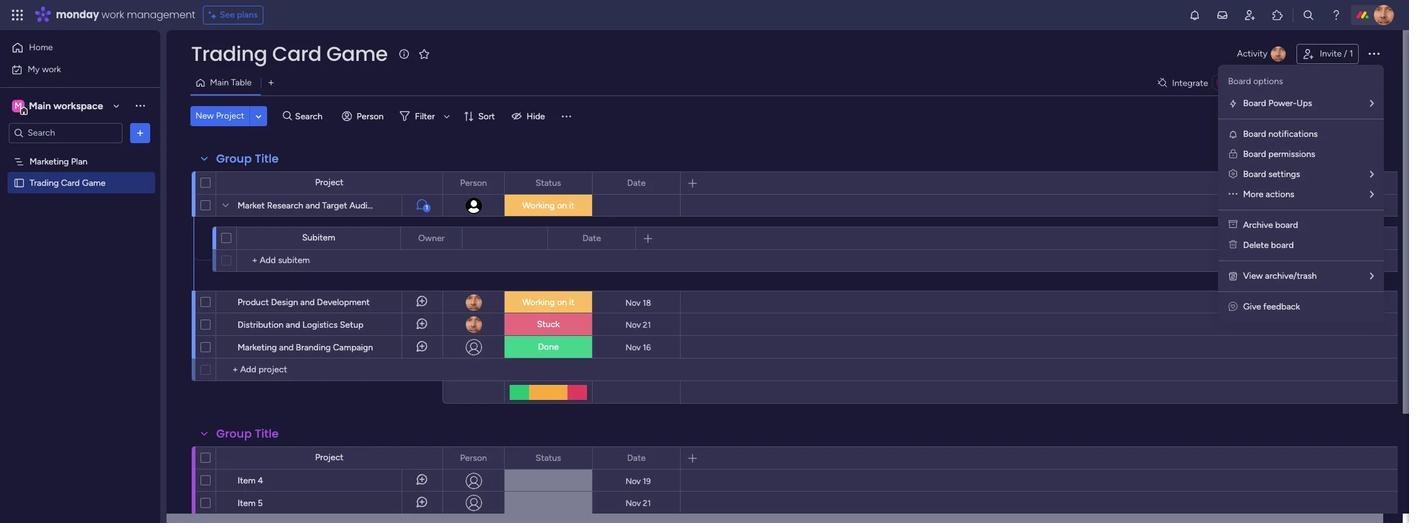 Task type: vqa. For each thing, say whether or not it's contained in the screenshot.
Activity POPUP BUTTON
yes



Task type: locate. For each thing, give the bounding box(es) containing it.
trading right public board image
[[30, 178, 59, 188]]

1 horizontal spatial trading
[[191, 40, 267, 68]]

date for owner
[[583, 233, 601, 244]]

0 vertical spatial trading
[[191, 40, 267, 68]]

2 list arrow image from the top
[[1371, 170, 1375, 179]]

invite
[[1321, 48, 1343, 59]]

board up delete board
[[1276, 220, 1299, 231]]

0 vertical spatial status field
[[533, 176, 565, 190]]

1 vertical spatial board
[[1272, 240, 1295, 251]]

title down angle down image
[[255, 151, 279, 167]]

main inside 'workspace selection' element
[[29, 100, 51, 112]]

nov
[[626, 298, 641, 308], [626, 320, 641, 330], [626, 343, 641, 352], [626, 477, 641, 486], [626, 499, 641, 508]]

2 vertical spatial date field
[[624, 452, 649, 466]]

item left 5
[[238, 499, 256, 509]]

2 group title field from the top
[[213, 426, 282, 443]]

done
[[538, 342, 559, 353]]

board
[[1276, 220, 1299, 231], [1272, 240, 1295, 251]]

marketing plan
[[30, 156, 88, 167]]

nov 21 down nov 19
[[626, 499, 651, 508]]

main left table
[[210, 77, 229, 88]]

0 vertical spatial title
[[255, 151, 279, 167]]

card up add view image
[[272, 40, 322, 68]]

1 vertical spatial date
[[583, 233, 601, 244]]

0 vertical spatial trading card game
[[191, 40, 388, 68]]

0 vertical spatial nov 21
[[626, 320, 651, 330]]

trading up main table
[[191, 40, 267, 68]]

board right the v2 permission outline icon
[[1244, 149, 1267, 160]]

dapulse admin menu image
[[1230, 169, 1238, 180]]

1 vertical spatial status
[[536, 453, 561, 464]]

main workspace
[[29, 100, 103, 112]]

1 on from the top
[[557, 201, 567, 211]]

working
[[523, 201, 555, 211], [523, 297, 555, 308]]

it
[[569, 201, 575, 211], [569, 297, 575, 308]]

1 inside 1 button
[[426, 204, 428, 212]]

game left show board description image
[[327, 40, 388, 68]]

0 vertical spatial it
[[569, 201, 575, 211]]

and down distribution and logistics setup
[[279, 343, 294, 353]]

0 vertical spatial project
[[216, 111, 245, 121]]

0 horizontal spatial main
[[29, 100, 51, 112]]

1 vertical spatial item
[[238, 499, 256, 509]]

Date field
[[624, 176, 649, 190], [580, 232, 605, 246], [624, 452, 649, 466]]

1 vertical spatial working
[[523, 297, 555, 308]]

integrate
[[1173, 78, 1209, 88]]

main
[[210, 77, 229, 88], [29, 100, 51, 112]]

board
[[1229, 76, 1252, 87], [1244, 98, 1267, 109], [1244, 129, 1267, 140], [1244, 149, 1267, 160], [1244, 169, 1267, 180]]

option
[[0, 150, 160, 153]]

card
[[272, 40, 322, 68], [61, 178, 80, 188]]

list arrow image
[[1371, 99, 1375, 108], [1371, 170, 1375, 179], [1371, 191, 1375, 199]]

target
[[322, 201, 347, 211]]

title
[[255, 151, 279, 167], [255, 426, 279, 442]]

0 horizontal spatial marketing
[[30, 156, 69, 167]]

product design and development
[[238, 297, 370, 308]]

title up 4
[[255, 426, 279, 442]]

0 vertical spatial list arrow image
[[1371, 99, 1375, 108]]

main inside button
[[210, 77, 229, 88]]

1 vertical spatial main
[[29, 100, 51, 112]]

board right board notifications "icon"
[[1244, 129, 1267, 140]]

0 vertical spatial board
[[1276, 220, 1299, 231]]

1 group title field from the top
[[213, 151, 282, 167]]

0 vertical spatial date
[[627, 178, 646, 188]]

and
[[306, 201, 320, 211], [300, 297, 315, 308], [286, 320, 300, 331], [279, 343, 294, 353]]

list arrow image for more actions
[[1371, 191, 1375, 199]]

group up item 4
[[216, 426, 252, 442]]

project
[[216, 111, 245, 121], [315, 177, 344, 188], [315, 453, 344, 463]]

21 down 18
[[643, 320, 651, 330]]

1 horizontal spatial marketing
[[238, 343, 277, 353]]

and right design
[[300, 297, 315, 308]]

menu
[[1219, 65, 1385, 323]]

card down "plan"
[[61, 178, 80, 188]]

marketing
[[30, 156, 69, 167], [238, 343, 277, 353]]

0 horizontal spatial game
[[82, 178, 106, 188]]

select product image
[[11, 9, 24, 21]]

1 nov from the top
[[626, 298, 641, 308]]

group title field up item 4
[[213, 426, 282, 443]]

game down "plan"
[[82, 178, 106, 188]]

1 vertical spatial group title
[[216, 426, 279, 442]]

trading card game down marketing plan
[[30, 178, 106, 188]]

0 vertical spatial working on it
[[523, 201, 575, 211]]

title for person
[[255, 426, 279, 442]]

1 vertical spatial trading card game
[[30, 178, 106, 188]]

1 vertical spatial working on it
[[523, 297, 575, 308]]

1 vertical spatial person field
[[457, 452, 490, 466]]

1 list arrow image from the top
[[1371, 99, 1375, 108]]

2 title from the top
[[255, 426, 279, 442]]

1 title from the top
[[255, 151, 279, 167]]

management
[[127, 8, 195, 22]]

add view image
[[269, 78, 274, 88]]

1 vertical spatial status field
[[533, 452, 565, 466]]

1 vertical spatial work
[[42, 64, 61, 75]]

1 working from the top
[[523, 201, 555, 211]]

board permissions
[[1244, 149, 1316, 160]]

Group Title field
[[213, 151, 282, 167], [213, 426, 282, 443]]

card inside list box
[[61, 178, 80, 188]]

list box
[[0, 148, 160, 364]]

1 status field from the top
[[533, 176, 565, 190]]

2 21 from the top
[[643, 499, 651, 508]]

1 vertical spatial list arrow image
[[1371, 170, 1375, 179]]

monday
[[56, 8, 99, 22]]

0 vertical spatial status
[[536, 178, 561, 188]]

board options
[[1229, 76, 1284, 87]]

james peterson image
[[1375, 5, 1395, 25]]

4
[[258, 476, 263, 487]]

v2 delete line image
[[1229, 240, 1238, 251]]

1 vertical spatial title
[[255, 426, 279, 442]]

board down archive board
[[1272, 240, 1295, 251]]

board up the more
[[1244, 169, 1267, 180]]

0 horizontal spatial trading card game
[[30, 178, 106, 188]]

and left the target
[[306, 201, 320, 211]]

21 down 19
[[643, 499, 651, 508]]

1 vertical spatial game
[[82, 178, 106, 188]]

0 vertical spatial 21
[[643, 320, 651, 330]]

2 vertical spatial date
[[627, 453, 646, 464]]

0 horizontal spatial trading
[[30, 178, 59, 188]]

settings
[[1269, 169, 1301, 180]]

21
[[643, 320, 651, 330], [643, 499, 651, 508]]

main table button
[[191, 73, 261, 93]]

arrow down image
[[440, 109, 455, 124]]

invite / 1 button
[[1297, 44, 1360, 64]]

status
[[536, 178, 561, 188], [536, 453, 561, 464]]

1 status from the top
[[536, 178, 561, 188]]

Search in workspace field
[[26, 126, 105, 140]]

branding
[[296, 343, 331, 353]]

nov 18
[[626, 298, 651, 308]]

board for delete board
[[1272, 240, 1295, 251]]

item
[[238, 476, 256, 487], [238, 499, 256, 509]]

nov for marketing and branding campaign
[[626, 343, 641, 352]]

board notifications
[[1244, 129, 1319, 140]]

1 vertical spatial date field
[[580, 232, 605, 246]]

marketing left "plan"
[[30, 156, 69, 167]]

2 it from the top
[[569, 297, 575, 308]]

1 group title from the top
[[216, 151, 279, 167]]

1 vertical spatial nov 21
[[626, 499, 651, 508]]

1 horizontal spatial trading card game
[[191, 40, 388, 68]]

0 vertical spatial person field
[[457, 176, 490, 190]]

1 item from the top
[[238, 476, 256, 487]]

Status field
[[533, 176, 565, 190], [533, 452, 565, 466]]

work right monday
[[102, 8, 124, 22]]

0 vertical spatial working
[[523, 201, 555, 211]]

0 vertical spatial person
[[357, 111, 384, 122]]

1 vertical spatial group
[[216, 426, 252, 442]]

nov left 16
[[626, 343, 641, 352]]

work for monday
[[102, 8, 124, 22]]

apps image
[[1272, 9, 1285, 21]]

2 working from the top
[[523, 297, 555, 308]]

1 horizontal spatial card
[[272, 40, 322, 68]]

home
[[29, 42, 53, 53]]

more
[[1244, 189, 1264, 200]]

1 horizontal spatial 1
[[1350, 48, 1354, 59]]

1 horizontal spatial main
[[210, 77, 229, 88]]

0 vertical spatial marketing
[[30, 156, 69, 167]]

date field for owner
[[580, 232, 605, 246]]

status field for date
[[533, 452, 565, 466]]

1 working on it from the top
[[523, 201, 575, 211]]

3 list arrow image from the top
[[1371, 191, 1375, 199]]

menu image
[[561, 110, 573, 123]]

work
[[102, 8, 124, 22], [42, 64, 61, 75]]

more dots image
[[1230, 189, 1238, 200]]

0 horizontal spatial card
[[61, 178, 80, 188]]

options image
[[134, 127, 147, 139]]

0 vertical spatial group
[[216, 151, 252, 167]]

item 5
[[238, 499, 263, 509]]

work right my
[[42, 64, 61, 75]]

plan
[[71, 156, 88, 167]]

nov left 19
[[626, 477, 641, 486]]

2 item from the top
[[238, 499, 256, 509]]

2 nov 21 from the top
[[626, 499, 651, 508]]

analysis
[[389, 201, 421, 211]]

show board description image
[[397, 48, 412, 60]]

0 horizontal spatial work
[[42, 64, 61, 75]]

activity
[[1238, 48, 1268, 59]]

1 vertical spatial it
[[569, 297, 575, 308]]

Owner field
[[415, 232, 448, 246]]

1 horizontal spatial game
[[327, 40, 388, 68]]

nov for product design and development
[[626, 298, 641, 308]]

nov left 18
[[626, 298, 641, 308]]

work inside my work button
[[42, 64, 61, 75]]

1 vertical spatial 1
[[426, 204, 428, 212]]

2 nov from the top
[[626, 320, 641, 330]]

nov 21
[[626, 320, 651, 330], [626, 499, 651, 508]]

archive board
[[1244, 220, 1299, 231]]

nov 21 down nov 18
[[626, 320, 651, 330]]

group title down angle down image
[[216, 151, 279, 167]]

group title field down angle down image
[[213, 151, 282, 167]]

19
[[643, 477, 651, 486]]

1 group from the top
[[216, 151, 252, 167]]

on
[[557, 201, 567, 211], [557, 297, 567, 308]]

1 right /
[[1350, 48, 1354, 59]]

board up board power-ups image
[[1229, 76, 1252, 87]]

group
[[216, 151, 252, 167], [216, 426, 252, 442]]

date
[[627, 178, 646, 188], [583, 233, 601, 244], [627, 453, 646, 464]]

1 vertical spatial project
[[315, 177, 344, 188]]

project inside button
[[216, 111, 245, 121]]

1 vertical spatial trading
[[30, 178, 59, 188]]

v2 permission outline image
[[1230, 149, 1238, 160]]

0 vertical spatial date field
[[624, 176, 649, 190]]

1 vertical spatial person
[[460, 178, 487, 188]]

new
[[196, 111, 214, 121]]

add to favorites image
[[418, 47, 431, 60]]

hide button
[[507, 106, 553, 126]]

trading
[[191, 40, 267, 68], [30, 178, 59, 188]]

invite members image
[[1245, 9, 1257, 21]]

2 vertical spatial project
[[315, 453, 344, 463]]

2 group from the top
[[216, 426, 252, 442]]

list arrow image for board power-ups
[[1371, 99, 1375, 108]]

see
[[220, 9, 235, 20]]

2 status field from the top
[[533, 452, 565, 466]]

view archive/trash
[[1244, 271, 1318, 282]]

status for date
[[536, 453, 561, 464]]

setup
[[340, 320, 364, 331]]

/
[[1345, 48, 1348, 59]]

game
[[327, 40, 388, 68], [82, 178, 106, 188]]

1 right analysis in the top of the page
[[426, 204, 428, 212]]

trading card game
[[191, 40, 388, 68], [30, 178, 106, 188]]

group title up item 4
[[216, 426, 279, 442]]

1 vertical spatial 21
[[643, 499, 651, 508]]

item left 4
[[238, 476, 256, 487]]

1 it from the top
[[569, 201, 575, 211]]

1 vertical spatial card
[[61, 178, 80, 188]]

0 vertical spatial work
[[102, 8, 124, 22]]

design
[[271, 297, 298, 308]]

nov down nov 18
[[626, 320, 641, 330]]

group down new project button
[[216, 151, 252, 167]]

list arrow image for board settings
[[1371, 170, 1375, 179]]

m
[[14, 100, 22, 111]]

activity button
[[1233, 44, 1292, 64]]

trading card game up add view image
[[191, 40, 388, 68]]

0 vertical spatial game
[[327, 40, 388, 68]]

person
[[357, 111, 384, 122], [460, 178, 487, 188], [460, 453, 487, 464]]

2 group title from the top
[[216, 426, 279, 442]]

nov down nov 19
[[626, 499, 641, 508]]

board notifications image
[[1229, 130, 1239, 140]]

0 vertical spatial group title
[[216, 151, 279, 167]]

0 vertical spatial on
[[557, 201, 567, 211]]

market research and target audience analysis
[[238, 201, 421, 211]]

1 vertical spatial marketing
[[238, 343, 277, 353]]

Person field
[[457, 176, 490, 190], [457, 452, 490, 466]]

board power-ups image
[[1229, 99, 1239, 109]]

1 vertical spatial on
[[557, 297, 567, 308]]

0 vertical spatial 1
[[1350, 48, 1354, 59]]

3 nov from the top
[[626, 343, 641, 352]]

marketing down distribution
[[238, 343, 277, 353]]

0 horizontal spatial 1
[[426, 204, 428, 212]]

0 vertical spatial group title field
[[213, 151, 282, 167]]

2 vertical spatial list arrow image
[[1371, 191, 1375, 199]]

board right board power-ups image
[[1244, 98, 1267, 109]]

1 vertical spatial group title field
[[213, 426, 282, 443]]

1 horizontal spatial work
[[102, 8, 124, 22]]

menu containing board options
[[1219, 65, 1385, 323]]

marketing and branding campaign
[[238, 343, 373, 353]]

1
[[1350, 48, 1354, 59], [426, 204, 428, 212]]

0 vertical spatial item
[[238, 476, 256, 487]]

working on it
[[523, 201, 575, 211], [523, 297, 575, 308]]

main right workspace 'icon'
[[29, 100, 51, 112]]

0 vertical spatial main
[[210, 77, 229, 88]]

Trading Card Game field
[[188, 40, 391, 68]]

5 nov from the top
[[626, 499, 641, 508]]

workspace options image
[[134, 100, 147, 112]]

2 status from the top
[[536, 453, 561, 464]]



Task type: describe. For each thing, give the bounding box(es) containing it.
dapulse archived image
[[1229, 220, 1238, 231]]

18
[[643, 298, 651, 308]]

2 person field from the top
[[457, 452, 490, 466]]

list arrow image
[[1371, 272, 1375, 281]]

board for board power-ups
[[1244, 98, 1267, 109]]

market
[[238, 201, 265, 211]]

development
[[317, 297, 370, 308]]

archive
[[1244, 220, 1274, 231]]

search everything image
[[1303, 9, 1316, 21]]

marketing for marketing and branding campaign
[[238, 343, 277, 353]]

2 vertical spatial person
[[460, 453, 487, 464]]

my
[[28, 64, 40, 75]]

research
[[267, 201, 303, 211]]

list box containing marketing plan
[[0, 148, 160, 364]]

inbox image
[[1217, 9, 1229, 21]]

invite / 1
[[1321, 48, 1354, 59]]

ups
[[1297, 98, 1313, 109]]

product
[[238, 297, 269, 308]]

1 21 from the top
[[643, 320, 651, 330]]

home button
[[8, 38, 135, 58]]

see plans
[[220, 9, 258, 20]]

angle down image
[[256, 112, 262, 121]]

my work button
[[8, 59, 135, 80]]

stuck
[[537, 319, 560, 330]]

2 on from the top
[[557, 297, 567, 308]]

item 4
[[238, 476, 263, 487]]

owner
[[419, 233, 445, 244]]

workspace
[[53, 100, 103, 112]]

group title field for date
[[213, 151, 282, 167]]

sort
[[479, 111, 495, 122]]

board for board notifications
[[1244, 129, 1267, 140]]

public board image
[[13, 177, 25, 189]]

power-
[[1269, 98, 1297, 109]]

v2 user feedback image
[[1229, 302, 1238, 313]]

title for date
[[255, 151, 279, 167]]

subitem
[[302, 233, 335, 243]]

work for my
[[42, 64, 61, 75]]

group title field for person
[[213, 426, 282, 443]]

delete
[[1244, 240, 1270, 251]]

group for date
[[216, 426, 252, 442]]

options image
[[1367, 46, 1382, 61]]

2 working on it from the top
[[523, 297, 575, 308]]

16
[[643, 343, 651, 352]]

board for board settings
[[1244, 169, 1267, 180]]

main for main workspace
[[29, 100, 51, 112]]

monday work management
[[56, 8, 195, 22]]

new project button
[[191, 106, 250, 126]]

main for main table
[[210, 77, 229, 88]]

actions
[[1266, 189, 1295, 200]]

group title for person
[[216, 151, 279, 167]]

+ Add project text field
[[223, 363, 437, 378]]

main table
[[210, 77, 252, 88]]

workspace selection element
[[12, 98, 105, 115]]

board for archive board
[[1276, 220, 1299, 231]]

filter button
[[395, 106, 455, 126]]

marketing for marketing plan
[[30, 156, 69, 167]]

see plans button
[[203, 6, 264, 25]]

logistics
[[303, 320, 338, 331]]

4 nov from the top
[[626, 477, 641, 486]]

date field for status
[[624, 176, 649, 190]]

table
[[231, 77, 252, 88]]

more actions
[[1244, 189, 1295, 200]]

Search field
[[292, 108, 330, 125]]

board for board options
[[1229, 76, 1252, 87]]

+ Add subitem text field
[[243, 253, 374, 269]]

project for person
[[315, 177, 344, 188]]

notifications
[[1269, 129, 1319, 140]]

notifications image
[[1189, 9, 1202, 21]]

board power-ups
[[1244, 98, 1313, 109]]

give feedback
[[1244, 302, 1301, 313]]

audience
[[350, 201, 387, 211]]

v2 search image
[[283, 109, 292, 123]]

my work
[[28, 64, 61, 75]]

workspace image
[[12, 99, 25, 113]]

filter
[[415, 111, 435, 122]]

status field for person
[[533, 176, 565, 190]]

board settings
[[1244, 169, 1301, 180]]

1 person field from the top
[[457, 176, 490, 190]]

sort button
[[458, 106, 503, 126]]

5
[[258, 499, 263, 509]]

item for item 5
[[238, 499, 256, 509]]

feedback
[[1264, 302, 1301, 313]]

person inside popup button
[[357, 111, 384, 122]]

1 inside invite / 1 button
[[1350, 48, 1354, 59]]

new project
[[196, 111, 245, 121]]

status for person
[[536, 178, 561, 188]]

group title for date
[[216, 426, 279, 442]]

project for date
[[315, 453, 344, 463]]

view
[[1244, 271, 1264, 282]]

date for status
[[627, 178, 646, 188]]

and down design
[[286, 320, 300, 331]]

hide
[[527, 111, 545, 122]]

campaign
[[333, 343, 373, 353]]

give
[[1244, 302, 1262, 313]]

distribution
[[238, 320, 284, 331]]

archive/trash
[[1266, 271, 1318, 282]]

1 nov 21 from the top
[[626, 320, 651, 330]]

person button
[[337, 106, 391, 126]]

permissions
[[1269, 149, 1316, 160]]

options
[[1254, 76, 1284, 87]]

nov for item 5
[[626, 499, 641, 508]]

distribution and logistics setup
[[238, 320, 364, 331]]

item for item 4
[[238, 476, 256, 487]]

delete board
[[1244, 240, 1295, 251]]

dapulse integrations image
[[1158, 78, 1168, 88]]

view archive/trash image
[[1229, 272, 1239, 282]]

0 vertical spatial card
[[272, 40, 322, 68]]

group for person
[[216, 151, 252, 167]]

1 button
[[402, 194, 443, 217]]

nov 16
[[626, 343, 651, 352]]

plans
[[237, 9, 258, 20]]

help image
[[1331, 9, 1343, 21]]

board for board permissions
[[1244, 149, 1267, 160]]

nov 19
[[626, 477, 651, 486]]



